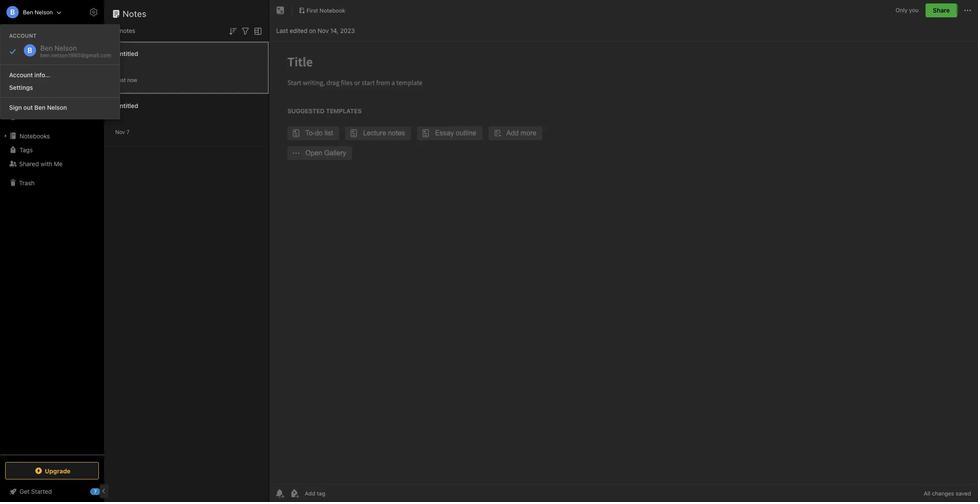Task type: locate. For each thing, give the bounding box(es) containing it.
1 horizontal spatial notes
[[123, 9, 147, 19]]

account
[[9, 33, 37, 39], [9, 71, 33, 79]]

get started
[[20, 488, 52, 495]]

tree containing home
[[0, 68, 104, 454]]

shortcuts
[[20, 85, 47, 93]]

1 vertical spatial 7
[[94, 489, 97, 494]]

View options field
[[251, 25, 263, 36]]

1 vertical spatial account
[[9, 71, 33, 79]]

Help and Learning task checklist field
[[0, 485, 104, 499]]

now
[[127, 77, 137, 83]]

with
[[41, 160, 52, 167]]

trash
[[19, 179, 35, 186]]

first notebook button
[[296, 4, 349, 16]]

shared
[[19, 160, 39, 167]]

untitled down notes
[[115, 50, 138, 57]]

2 account from the top
[[9, 71, 33, 79]]

sign
[[9, 104, 22, 111]]

account up settings
[[9, 71, 33, 79]]

ben inside dropdown list menu
[[34, 104, 45, 111]]

0 horizontal spatial notes
[[19, 99, 36, 107]]

notes up tasks in the top left of the page
[[19, 99, 36, 107]]

ben
[[23, 8, 33, 15], [34, 104, 45, 111]]

Account field
[[0, 3, 62, 21]]

all
[[925, 490, 931, 497]]

ben right the out
[[34, 104, 45, 111]]

tree
[[0, 68, 104, 454]]

0 vertical spatial nelson
[[35, 8, 53, 15]]

ben up search text box
[[23, 8, 33, 15]]

add a reminder image
[[275, 488, 285, 499]]

nelson
[[35, 8, 53, 15], [47, 104, 67, 111]]

Sort options field
[[228, 25, 238, 36]]

nelson up search text box
[[35, 8, 53, 15]]

notes
[[123, 9, 147, 19], [19, 99, 36, 107]]

nov
[[318, 27, 329, 34], [115, 129, 125, 135]]

1 vertical spatial untitled
[[115, 102, 138, 109]]

None search field
[[11, 25, 93, 41]]

account info… link
[[0, 69, 120, 81]]

2023
[[340, 27, 355, 34]]

untitled
[[115, 50, 138, 57], [115, 102, 138, 109]]

1 account from the top
[[9, 33, 37, 39]]

dropdown list menu
[[0, 61, 120, 114]]

notes
[[120, 27, 135, 34]]

0 vertical spatial nov
[[318, 27, 329, 34]]

0 vertical spatial untitled
[[115, 50, 138, 57]]

changes
[[933, 490, 955, 497]]

just
[[115, 77, 126, 83]]

add filters image
[[240, 26, 251, 36]]

notebook
[[320, 7, 346, 14]]

nelson inside dropdown list menu
[[47, 104, 67, 111]]

settings image
[[89, 7, 99, 17]]

2
[[115, 27, 118, 34]]

1 horizontal spatial ben
[[34, 104, 45, 111]]

note window element
[[269, 0, 979, 502]]

0 horizontal spatial 7
[[94, 489, 97, 494]]

0 vertical spatial account
[[9, 33, 37, 39]]

only you
[[896, 7, 919, 14]]

1 horizontal spatial nov
[[318, 27, 329, 34]]

1 horizontal spatial 7
[[127, 129, 130, 135]]

1 vertical spatial ben
[[34, 104, 45, 111]]

settings link
[[0, 81, 120, 94]]

0 horizontal spatial ben
[[23, 8, 33, 15]]

2 untitled from the top
[[115, 102, 138, 109]]

Note Editor text field
[[269, 42, 979, 484]]

notes up notes
[[123, 9, 147, 19]]

tasks button
[[0, 110, 104, 124]]

started
[[31, 488, 52, 495]]

1 vertical spatial nov
[[115, 129, 125, 135]]

you
[[910, 7, 919, 14]]

notes link
[[0, 96, 104, 110]]

nelson down the shortcuts button
[[47, 104, 67, 111]]

untitled down just now
[[115, 102, 138, 109]]

0 vertical spatial ben
[[23, 8, 33, 15]]

1 vertical spatial notes
[[19, 99, 36, 107]]

Search text field
[[11, 25, 93, 41]]

settings
[[9, 84, 33, 91]]

7
[[127, 129, 130, 135], [94, 489, 97, 494]]

account up new
[[9, 33, 37, 39]]

0 vertical spatial notes
[[123, 9, 147, 19]]

0 horizontal spatial nov
[[115, 129, 125, 135]]

1 vertical spatial nelson
[[47, 104, 67, 111]]

account inside dropdown list menu
[[9, 71, 33, 79]]



Task type: describe. For each thing, give the bounding box(es) containing it.
account for account info…
[[9, 71, 33, 79]]

share button
[[926, 3, 958, 17]]

all changes saved
[[925, 490, 972, 497]]

get
[[20, 488, 30, 495]]

nov inside note window element
[[318, 27, 329, 34]]

saved
[[957, 490, 972, 497]]

tags button
[[0, 143, 104, 157]]

ben nelson
[[23, 8, 53, 15]]

last
[[276, 27, 288, 34]]

shared with me link
[[0, 157, 104, 171]]

first
[[307, 7, 318, 14]]

upgrade button
[[5, 462, 99, 479]]

new
[[19, 49, 32, 57]]

notebooks link
[[0, 129, 104, 143]]

sign out ben nelson
[[9, 104, 67, 111]]

first notebook
[[307, 7, 346, 14]]

Add tag field
[[304, 489, 369, 497]]

2 notes
[[115, 27, 135, 34]]

just now
[[115, 77, 137, 83]]

only
[[896, 7, 908, 14]]

out
[[23, 104, 33, 111]]

notes inside tree
[[19, 99, 36, 107]]

click to collapse image
[[101, 486, 107, 496]]

account for account
[[9, 33, 37, 39]]

expand notebooks image
[[2, 132, 9, 139]]

account info…
[[9, 71, 50, 79]]

share
[[934, 7, 951, 14]]

notebooks
[[20, 132, 50, 140]]

tasks
[[19, 113, 35, 120]]

expand note image
[[276, 5, 286, 16]]

ben inside field
[[23, 8, 33, 15]]

nelson inside field
[[35, 8, 53, 15]]

shortcuts button
[[0, 82, 104, 96]]

14,
[[331, 27, 339, 34]]

More actions field
[[963, 3, 974, 17]]

new button
[[5, 46, 99, 61]]

1 untitled from the top
[[115, 50, 138, 57]]

trash link
[[0, 176, 104, 190]]

Add filters field
[[240, 25, 251, 36]]

upgrade
[[45, 467, 71, 474]]

sign out ben nelson link
[[0, 101, 120, 114]]

last edited on nov 14, 2023
[[276, 27, 355, 34]]

tags
[[20, 146, 33, 153]]

me
[[54, 160, 63, 167]]

home
[[19, 71, 36, 79]]

0 vertical spatial 7
[[127, 129, 130, 135]]

home link
[[0, 68, 104, 82]]

info…
[[34, 71, 50, 79]]

add tag image
[[289, 488, 300, 499]]

shared with me
[[19, 160, 63, 167]]

nov 7
[[115, 129, 130, 135]]

7 inside help and learning task checklist field
[[94, 489, 97, 494]]

on
[[309, 27, 316, 34]]

edited
[[290, 27, 308, 34]]

more actions image
[[963, 5, 974, 16]]



Task type: vqa. For each thing, say whether or not it's contained in the screenshot.
tab list
no



